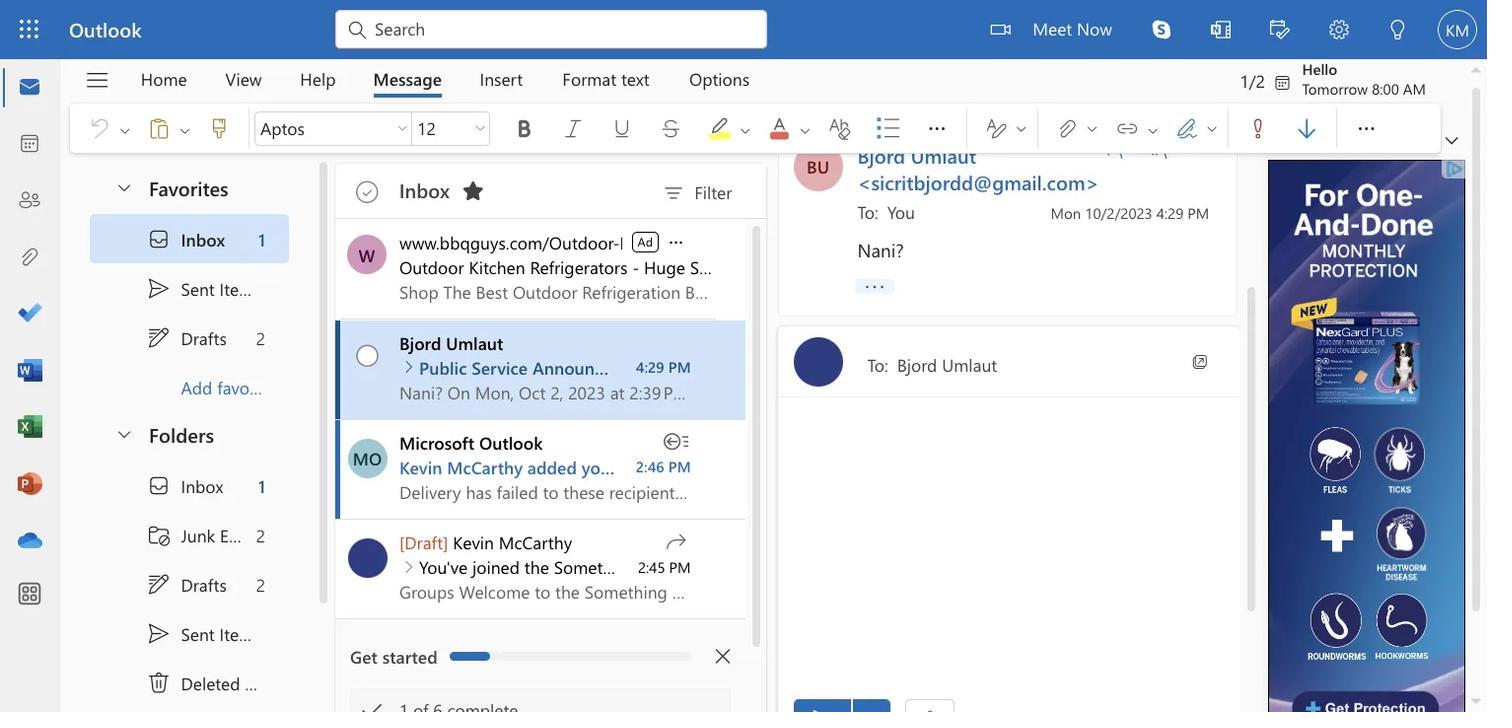 Task type: describe. For each thing, give the bounding box(es) containing it.
0 horizontal spatial group
[[513, 444, 550, 463]]

pm for 2:45 pm
[[535, 446, 553, 461]]

 for  popup button to the middle
[[952, 111, 972, 131]]

deleted items
[[145, 537, 229, 556]]

kitchen/fridges
[[496, 185, 591, 203]]

clipboard group
[[60, 83, 195, 122]]

add
[[145, 301, 170, 319]]

bu
[[646, 124, 664, 142]]

email
[[176, 419, 209, 437]]

get
[[280, 516, 302, 534]]

help
[[240, 53, 269, 72]]

 button
[[400, 87, 439, 118]]

 button
[[1027, 87, 1066, 118]]

1 inside tree item
[[207, 379, 212, 398]]

kevin mccarthy added you to the something group
[[319, 364, 644, 383]]

 inbox
[[117, 181, 180, 201]]

 button
[[911, 106, 942, 137]]

 button
[[987, 87, 1027, 118]]

announcement
[[426, 285, 522, 303]]

bullets image
[[701, 93, 741, 112]]

email message element
[[622, 97, 990, 253]]

onedrive image
[[14, 423, 34, 443]]

 
[[941, 93, 976, 112]]

 button
[[363, 137, 394, 168]]

outlook inside banner
[[55, 13, 113, 34]]

2:46
[[509, 366, 532, 381]]

 filter
[[529, 145, 586, 165]]

you button
[[710, 160, 732, 178]]

pm for 4:29 pm
[[535, 286, 553, 302]]

 
[[893, 93, 929, 112]]

basic text group
[[204, 83, 770, 122]]

 button
[[1001, 0, 1048, 50]]

none search field inside outlook banner
[[268, 8, 614, 39]]

huge
[[515, 205, 548, 223]]

 button
[[725, 560, 764, 591]]

mon
[[841, 162, 865, 178]]


[[662, 93, 682, 112]]

 button
[[635, 560, 682, 591]]

0 horizontal spatial  button
[[731, 83, 770, 122]]


[[881, 111, 901, 131]]

sent inside  sent items
[[145, 222, 172, 240]]

1 vertical spatial the
[[420, 444, 439, 463]]

home button
[[98, 47, 164, 78]]

to: for to: bjord umlaut
[[694, 282, 711, 301]]

 tree item
[[72, 171, 231, 211]]

 button
[[652, 87, 691, 118]]

 button
[[439, 87, 478, 118]]

to do image
[[14, 242, 34, 261]]


[[997, 93, 1017, 112]]

hello
[[1042, 48, 1071, 63]]

umlaut for bjord umlaut <sicritbjordd@gmail.com> 
[[729, 113, 781, 135]]

6
[[346, 559, 354, 577]]

bjord umlaut image
[[635, 113, 675, 153]]

Message body, press Alt+F10 to exit text field
[[635, 330, 980, 567]]

Select a conversation checkbox
[[272, 256, 319, 299]]

inbox inside inbox 
[[319, 141, 360, 162]]

to
[[492, 364, 506, 383]]

2 inside  tree item
[[205, 261, 212, 279]]

 inside  
[[917, 98, 929, 110]]

 button
[[58, 48, 97, 82]]

complete
[[358, 559, 415, 577]]

1 horizontal spatial group
[[606, 364, 644, 383]]

4:29 inside email message element
[[926, 162, 947, 178]]

 left font color icon
[[591, 98, 602, 110]]

message button
[[284, 47, 368, 78]]

 inside  
[[868, 97, 880, 109]]


[[410, 93, 430, 112]]


[[166, 93, 185, 112]]

view
[[180, 53, 210, 72]]

-
[[506, 205, 512, 223]]

km
[[644, 280, 665, 298]]

favorites tree item
[[72, 132, 231, 171]]

deleted
[[145, 537, 192, 556]]

0 vertical spatial mccarthy
[[358, 364, 418, 383]]

 inside dropdown button
[[639, 98, 650, 110]]

 button
[[517, 87, 556, 118]]

sent items
[[145, 498, 209, 516]]

items for deleted
[[196, 537, 229, 556]]

you
[[465, 364, 489, 383]]

bjord for bjord umlaut
[[319, 265, 353, 283]]

km image
[[1151, 8, 1182, 39]]

public
[[335, 285, 373, 303]]


[[941, 93, 960, 112]]

you've joined the something group
[[335, 444, 550, 463]]

tab list inside application
[[97, 47, 616, 78]]

items inside  sent items
[[176, 222, 209, 240]]

mon 10/2/2023 4:29 pm
[[841, 162, 968, 178]]

 button
[[156, 87, 195, 118]]

0 vertical spatial something
[[533, 364, 602, 383]]

font color image
[[614, 93, 654, 112]]

drafts inside tree item
[[145, 458, 181, 477]]

word image
[[14, 287, 34, 307]]

0 horizontal spatial something
[[443, 444, 509, 463]]

 button
[[883, 87, 915, 118]]

 down message button
[[316, 96, 328, 108]]

 junk email 2
[[117, 418, 212, 438]]

2:46 pm
[[509, 366, 553, 381]]

refrigerators
[[424, 205, 502, 223]]


[[531, 344, 551, 364]]

 
[[788, 93, 823, 112]]


[[845, 93, 864, 112]]

Search field
[[298, 13, 602, 33]]

items for sent
[[176, 498, 209, 516]]

microsoft
[[319, 345, 380, 363]]

 inside the favorites tree item
[[92, 142, 107, 158]]

10/2/2023
[[869, 162, 922, 178]]

more apps image
[[14, 466, 34, 485]]

1/2  hello
[[992, 48, 1071, 74]]

selection
[[552, 205, 608, 223]]

you've
[[335, 444, 374, 463]]

2 horizontal spatial  button
[[1074, 83, 1113, 122]]

 left 
[[379, 96, 391, 108]]

pm inside email message element
[[951, 162, 968, 178]]

nani?
[[686, 190, 724, 210]]

format text
[[450, 53, 520, 72]]



Task type: locate. For each thing, give the bounding box(es) containing it.
1 horizontal spatial the
[[509, 364, 530, 383]]

items right deleted
[[196, 537, 229, 556]]

outlook banner
[[0, 0, 1190, 50]]

1 horizontal spatial 4:29
[[926, 162, 947, 178]]

2 sent from the top
[[145, 498, 172, 516]]


[[1019, 58, 1034, 74]]

 right '' button
[[952, 111, 972, 131]]

public service announcement
[[335, 285, 522, 303]]

2 vertical spatial items
[[196, 537, 229, 556]]

the right joined
[[420, 444, 439, 463]]

 button right '' button
[[946, 106, 978, 137]]

drafts down  junk email 2
[[145, 458, 181, 477]]

0 vertical spatial 2
[[205, 261, 212, 279]]

 button
[[1096, 0, 1143, 50]]

 right 
[[964, 97, 976, 109]]

filter
[[556, 145, 586, 163]]


[[488, 93, 508, 112]]

application containing bjord umlaut
[[0, 0, 1190, 712]]

2 horizontal spatial 
[[1084, 93, 1104, 112]]

left-rail-appbar navigation
[[4, 47, 43, 456]]

[draft]
[[319, 425, 359, 443]]

outlook link
[[55, 0, 113, 47]]

inbox heading
[[319, 131, 394, 174]]

2 right junk
[[205, 419, 212, 437]]

umlaut inside bjord umlaut <sicritbjordd@gmail.com> 
[[729, 113, 781, 135]]

<sicritbjordd@gmail.com>
[[686, 135, 880, 156]]

1 vertical spatial something
[[443, 444, 509, 463]]

1 inside  tree item
[[207, 182, 212, 200]]

 button inside the favorites tree item
[[82, 132, 115, 169]]

people image
[[14, 151, 34, 171]]

view button
[[166, 47, 224, 78]]

something down 
[[533, 364, 602, 383]]

 button right 
[[915, 87, 931, 118]]

2 2 from the top
[[205, 419, 212, 437]]

0 vertical spatial drafts
[[145, 261, 181, 279]]


[[531, 424, 551, 444]]

2 horizontal spatial  button
[[377, 89, 393, 116]]

joined
[[378, 444, 416, 463]]

0 horizontal spatial  button
[[82, 132, 115, 169]]

 button left font color icon
[[589, 87, 604, 118]]

message
[[299, 53, 354, 72]]

drafts tree item
[[72, 448, 231, 487]]

message list section
[[268, 126, 697, 712]]

0 horizontal spatial 
[[740, 93, 760, 112]]


[[449, 93, 469, 112]]

pm up 
[[535, 286, 553, 302]]

2 inside  junk email 2
[[205, 419, 212, 437]]

2 drafts from the top
[[145, 458, 181, 477]]

 inside basic text group
[[740, 93, 760, 112]]

0 vertical spatial sent
[[145, 222, 172, 240]]

mail image
[[14, 60, 34, 80]]

options
[[552, 53, 600, 72]]

4:29 inside message list list box
[[509, 286, 532, 302]]


[[316, 96, 328, 108], [379, 96, 391, 108], [812, 97, 823, 109], [868, 97, 880, 109], [964, 97, 976, 109], [591, 98, 602, 110], [639, 98, 650, 110], [917, 98, 929, 110], [92, 142, 107, 158]]

 button for the favorites tree item
[[82, 132, 115, 169]]

Select all messages checkbox
[[280, 140, 308, 168]]

km button
[[635, 270, 675, 309]]


[[1036, 93, 1056, 112]]

outdoor
[[319, 205, 371, 223]]


[[917, 111, 936, 131]]


[[1111, 16, 1127, 32]]

4:29 up 
[[509, 286, 532, 302]]

0 vertical spatial the
[[509, 364, 530, 383]]

drafts inside  drafts
[[145, 261, 181, 279]]

add favorite tree item
[[72, 290, 231, 329]]

1 drafts from the top
[[145, 261, 181, 279]]

 up 
[[917, 98, 929, 110]]


[[529, 145, 549, 165]]

outlook up 
[[55, 13, 113, 34]]

favorites tree
[[72, 124, 231, 329]]

2
[[205, 261, 212, 279], [205, 419, 212, 437]]

home
[[113, 53, 150, 72]]

the right to
[[509, 364, 530, 383]]

to: left you
[[686, 160, 703, 178]]

bjord
[[686, 113, 725, 135], [319, 265, 353, 283], [718, 282, 750, 301]]

1 vertical spatial 4:29
[[509, 286, 532, 302]]

 button down message button
[[314, 89, 330, 116]]

bjord umlaut <sicritbjordd@gmail.com> 
[[686, 111, 901, 156]]

2 up favorite
[[205, 261, 212, 279]]

1 horizontal spatial inbox
[[319, 141, 360, 162]]

by
[[611, 205, 626, 223]]

1 tree item
[[72, 369, 231, 408]]

 sent items
[[117, 221, 209, 241]]

kitchen
[[375, 205, 420, 223]]


[[740, 93, 760, 112], [1084, 93, 1104, 112], [952, 111, 972, 131]]

 left favorites on the left top
[[92, 142, 107, 158]]

1 horizontal spatial  button
[[946, 106, 978, 137]]

 tree
[[72, 369, 231, 712]]

kevin down microsoft
[[319, 364, 354, 383]]

sent down the "drafts" tree item
[[145, 498, 172, 516]]

files image
[[14, 196, 34, 216]]

sent right 
[[145, 222, 172, 240]]

4:29
[[926, 162, 947, 178], [509, 286, 532, 302]]

to: bjord umlaut
[[694, 282, 798, 301]]

 inside  
[[812, 97, 823, 109]]

 tree item
[[72, 408, 231, 448]]

tab list containing home
[[97, 47, 616, 78]]

text
[[497, 53, 520, 72]]

junk
[[145, 419, 172, 437]]

pm down the 
[[535, 446, 553, 461]]

1 vertical spatial to:
[[694, 282, 711, 301]]


[[737, 568, 752, 583]]

0 vertical spatial outlook
[[55, 13, 113, 34]]

 inside ' '
[[964, 97, 976, 109]]

calendar image
[[14, 106, 34, 125]]


[[893, 93, 912, 112]]


[[1017, 16, 1032, 32]]

0 horizontal spatial kevin
[[319, 364, 354, 383]]

you
[[710, 160, 732, 178]]

options button
[[537, 47, 615, 78]]


[[285, 144, 303, 162]]

application
[[0, 0, 1190, 712]]

0 vertical spatial 4:29
[[926, 162, 947, 178]]

 button inside include group
[[915, 87, 931, 118]]

1 vertical spatial mccarthy
[[399, 425, 458, 443]]

0 vertical spatial to:
[[686, 160, 703, 178]]

add favorite
[[145, 301, 220, 319]]

to:
[[686, 160, 703, 178], [694, 282, 711, 301]]

1 horizontal spatial  button
[[314, 89, 330, 116]]

1 inside message list list box
[[319, 559, 327, 577]]

www.bbqguys.com/outdoor-
[[319, 185, 496, 203]]

brands
[[655, 205, 697, 223]]

1 sent from the top
[[145, 222, 172, 240]]

items up 'deleted items'
[[176, 498, 209, 516]]


[[572, 519, 584, 531]]

0 horizontal spatial inbox
[[145, 182, 180, 200]]

 button inside basic text group
[[589, 87, 604, 118]]

mccarthy up the you've joined the something group
[[399, 425, 458, 443]]

1 left the of
[[319, 559, 327, 577]]

 left 
[[740, 93, 760, 112]]

something
[[533, 364, 602, 383], [443, 444, 509, 463]]

mccarthy down microsoft outlook
[[358, 364, 418, 383]]

1 vertical spatial sent
[[145, 498, 172, 516]]

 inside email message element
[[952, 111, 972, 131]]

the
[[509, 364, 530, 383], [420, 444, 439, 463]]

tags group
[[987, 83, 1066, 122]]

include group
[[835, 83, 979, 122]]

1 vertical spatial kevin
[[362, 425, 395, 443]]

inbox left  button
[[319, 141, 360, 162]]

0 vertical spatial group
[[606, 364, 644, 383]]

 button for basic text group
[[314, 89, 330, 116]]

 button left 
[[731, 83, 770, 122]]

group down the 
[[513, 444, 550, 463]]

umlaut for bjord umlaut
[[357, 265, 403, 283]]

 button
[[563, 510, 594, 541]]

bjord right km popup button
[[718, 282, 750, 301]]

0 horizontal spatial the
[[420, 444, 439, 463]]

 left 
[[639, 98, 650, 110]]

1 horizontal spatial 
[[952, 111, 972, 131]]

[draft] kevin mccarthy
[[319, 425, 458, 443]]

 button
[[1048, 0, 1096, 50]]

to: right kevin mccarthy icon
[[694, 282, 711, 301]]

favorite
[[174, 301, 220, 319]]

 for left  popup button
[[740, 93, 760, 112]]

powerpoint image
[[14, 378, 34, 398]]

bjord down bullets icon
[[686, 113, 725, 135]]

0 vertical spatial 1
[[207, 182, 212, 200]]

started
[[306, 516, 350, 534]]

1 vertical spatial group
[[513, 444, 550, 463]]

4:29 pm
[[509, 286, 553, 302]]

 tree item
[[72, 250, 231, 290]]

sent inside  "tree"
[[145, 498, 172, 516]]

1 horizontal spatial something
[[533, 364, 602, 383]]

 button up the 'bu' on the left of the page
[[604, 83, 654, 122]]

 for right  popup button
[[1084, 93, 1104, 112]]

1/2
[[992, 55, 1013, 74]]

2 vertical spatial 1
[[319, 559, 327, 577]]

1 horizontal spatial kevin
[[362, 425, 395, 443]]

 right 
[[1084, 93, 1104, 112]]

outlook inside message list list box
[[383, 345, 434, 363]]

to: inside email message element
[[686, 160, 703, 178]]


[[691, 569, 703, 581]]

drafts
[[145, 261, 181, 279], [145, 458, 181, 477]]

inbox right 
[[145, 182, 180, 200]]

1 vertical spatial items
[[176, 498, 209, 516]]

kevin mccarthy image
[[635, 270, 675, 309]]

outlook up added
[[383, 345, 434, 363]]

group down km popup button
[[606, 364, 644, 383]]

 button
[[681, 560, 713, 591]]

bjord inside bjord umlaut <sicritbjordd@gmail.com> 
[[686, 113, 725, 135]]

 right 
[[812, 97, 823, 109]]

1 vertical spatial inbox
[[145, 182, 180, 200]]

0 vertical spatial items
[[176, 222, 209, 240]]

bjord for bjord umlaut <sicritbjordd@gmail.com> 
[[686, 113, 725, 135]]

 button right 
[[1074, 83, 1113, 122]]

pm down 
[[535, 366, 553, 381]]

tab list
[[97, 47, 616, 78]]

format
[[450, 53, 493, 72]]

 button
[[731, 83, 770, 122], [1074, 83, 1113, 122], [946, 106, 978, 137]]

1 horizontal spatial outlook
[[383, 345, 434, 363]]

4:29 right 10/2/2023
[[926, 162, 947, 178]]

2:45 pm
[[511, 446, 553, 461]]

to: you
[[686, 160, 732, 178]]

drafts right 
[[145, 261, 181, 279]]

0 horizontal spatial 4:29
[[509, 286, 532, 302]]

inbox inside  inbox
[[145, 182, 180, 200]]

to: for to: you
[[686, 160, 703, 178]]

1 vertical spatial drafts
[[145, 458, 181, 477]]

of
[[331, 559, 343, 577]]

bjord inside message list list box
[[319, 265, 353, 283]]

something left "2:45"
[[443, 444, 509, 463]]

insert button
[[369, 47, 433, 78]]

0 vertical spatial kevin
[[319, 364, 354, 383]]

group
[[606, 364, 644, 383], [513, 444, 550, 463]]

None search field
[[268, 8, 614, 39]]

www.bbqguys.com/outdoor kitchen/fridges image
[[278, 188, 309, 220]]

bjord up public
[[319, 265, 353, 283]]

 tree item
[[72, 211, 231, 250]]


[[369, 143, 389, 163]]

1 up email at the bottom of the page
[[207, 379, 212, 398]]

1 right  inbox
[[207, 182, 212, 200]]

0 horizontal spatial outlook
[[55, 13, 113, 34]]

pm right 10/2/2023
[[951, 162, 968, 178]]

service
[[377, 285, 422, 303]]

1 2 from the top
[[205, 261, 212, 279]]

folders
[[119, 337, 171, 358]]

favorites
[[119, 140, 183, 161]]

2:45
[[511, 446, 532, 461]]

0 vertical spatial inbox
[[319, 141, 360, 162]]

kevin up joined
[[362, 425, 395, 443]]

 button left 
[[377, 89, 393, 116]]

added
[[422, 364, 462, 383]]

help button
[[226, 47, 283, 78]]

 button
[[637, 87, 652, 118]]

umlaut inside message list list box
[[357, 265, 403, 283]]

message list list box
[[268, 175, 697, 712]]

1 vertical spatial 2
[[205, 419, 212, 437]]

items up  tree item
[[176, 222, 209, 240]]

1 vertical spatial 1
[[207, 379, 212, 398]]

sent
[[145, 222, 172, 240], [145, 498, 172, 516]]

pm for 2:46 pm
[[535, 366, 553, 381]]

tree item
[[72, 566, 231, 606]]

 button left favorites on the left top
[[82, 132, 115, 169]]

 right 
[[868, 97, 880, 109]]


[[67, 55, 88, 75]]

1 vertical spatial outlook
[[383, 345, 434, 363]]

outdoor kitchen refrigerators - huge selection by top brands
[[319, 205, 697, 223]]

inbox 
[[319, 141, 389, 163]]

 button down options button in the left top of the page
[[556, 83, 604, 122]]



Task type: vqa. For each thing, say whether or not it's contained in the screenshot.
OneDrive icon
yes



